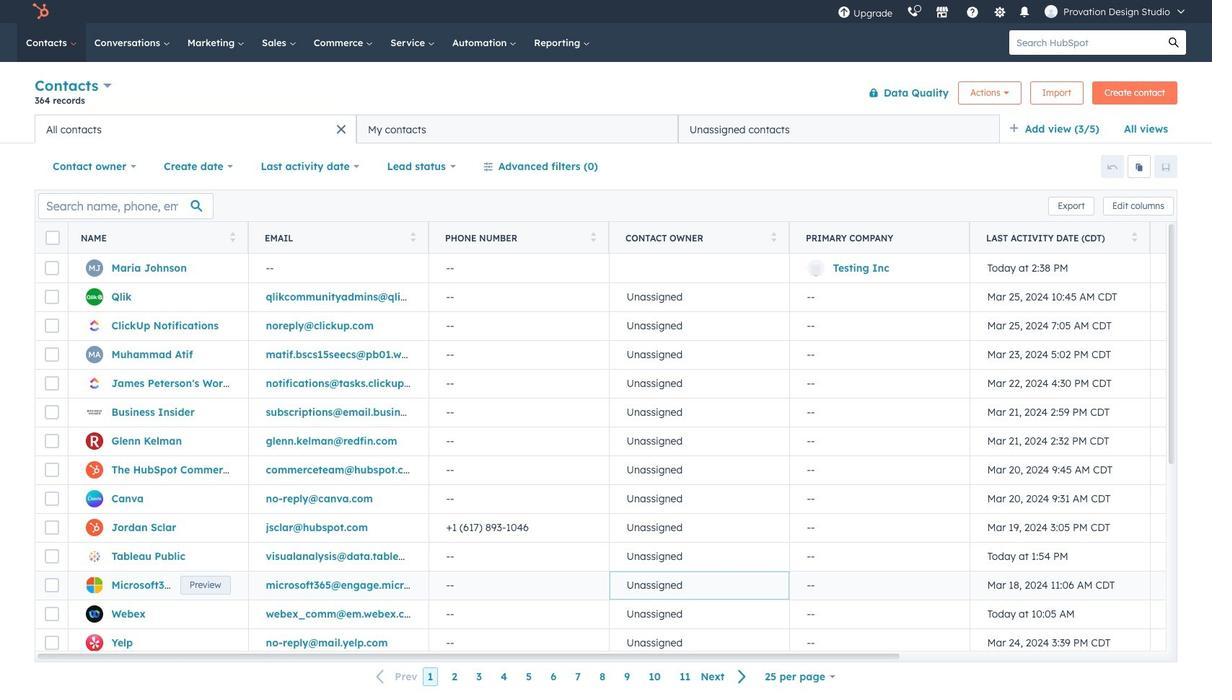 Task type: locate. For each thing, give the bounding box(es) containing it.
press to sort. image
[[230, 232, 235, 242], [410, 232, 416, 242]]

3 press to sort. element from the left
[[591, 232, 596, 244]]

1 press to sort. image from the left
[[230, 232, 235, 242]]

2 press to sort. element from the left
[[410, 232, 416, 244]]

0 horizontal spatial press to sort. image
[[230, 232, 235, 242]]

1 horizontal spatial press to sort. image
[[771, 232, 776, 242]]

column header
[[789, 222, 971, 254]]

menu
[[831, 0, 1195, 23]]

1 horizontal spatial press to sort. image
[[410, 232, 416, 242]]

marketplaces image
[[936, 6, 949, 19]]

0 horizontal spatial press to sort. image
[[591, 232, 596, 242]]

3 press to sort. image from the left
[[1132, 232, 1137, 242]]

press to sort. image
[[591, 232, 596, 242], [771, 232, 776, 242], [1132, 232, 1137, 242]]

1 press to sort. image from the left
[[591, 232, 596, 242]]

banner
[[35, 74, 1178, 115]]

press to sort. image for 2nd 'press to sort.' element from the right
[[771, 232, 776, 242]]

2 horizontal spatial press to sort. image
[[1132, 232, 1137, 242]]

press to sort. element
[[230, 232, 235, 244], [410, 232, 416, 244], [591, 232, 596, 244], [771, 232, 776, 244], [1132, 232, 1137, 244]]

1 press to sort. element from the left
[[230, 232, 235, 244]]

2 press to sort. image from the left
[[771, 232, 776, 242]]



Task type: describe. For each thing, give the bounding box(es) containing it.
press to sort. image for 3rd 'press to sort.' element from left
[[591, 232, 596, 242]]

Search HubSpot search field
[[1010, 30, 1162, 55]]

5 press to sort. element from the left
[[1132, 232, 1137, 244]]

2 press to sort. image from the left
[[410, 232, 416, 242]]

pagination navigation
[[367, 668, 756, 687]]

james peterson image
[[1045, 5, 1058, 18]]

4 press to sort. element from the left
[[771, 232, 776, 244]]

press to sort. image for 5th 'press to sort.' element from the left
[[1132, 232, 1137, 242]]

Search name, phone, email addresses, or company search field
[[38, 193, 214, 219]]



Task type: vqa. For each thing, say whether or not it's contained in the screenshot.
fourth Press to sort. element from right
yes



